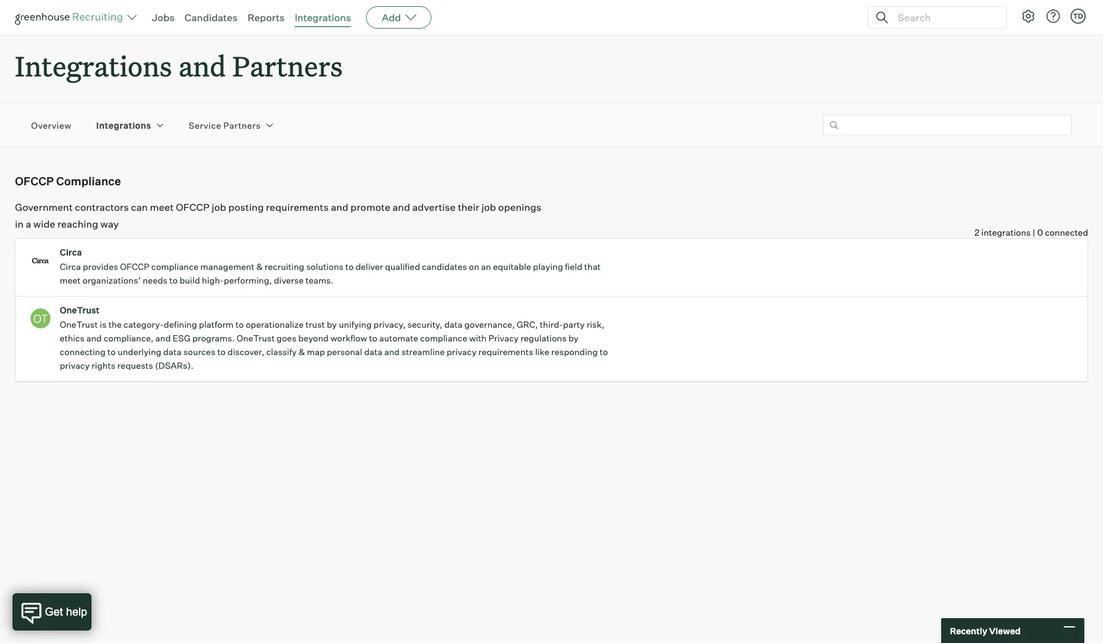 Task type: describe. For each thing, give the bounding box(es) containing it.
to left deliver
[[345, 262, 354, 272]]

compliance inside circa circa provides ofccp compliance management & recruiting solutions to deliver qualified candidates on an equitable playing field that meet organizations' needs to build high-performing, diverse teams.
[[151, 262, 198, 272]]

performing,
[[224, 275, 272, 286]]

map personal data and streamline
[[307, 347, 445, 358]]

field
[[565, 262, 582, 272]]

way
[[100, 218, 119, 230]]

0 vertical spatial partners
[[232, 47, 343, 84]]

add
[[382, 11, 401, 24]]

ofccp inside government contractors can meet ofccp job posting requirements and promote and advertise their job openings in a wide reaching way
[[176, 201, 210, 213]]

& inside circa circa provides ofccp compliance management & recruiting solutions to deliver qualified candidates on an equitable playing field that meet organizations' needs to build high-performing, diverse teams.
[[256, 262, 263, 272]]

grc,
[[517, 319, 538, 330]]

service
[[189, 120, 221, 131]]

discover,
[[228, 347, 264, 358]]

ofccp inside circa circa provides ofccp compliance management & recruiting solutions to deliver qualified candidates on an equitable playing field that meet organizations' needs to build high-performing, diverse teams.
[[120, 262, 149, 272]]

teams.
[[305, 275, 333, 286]]

deliver
[[356, 262, 383, 272]]

0 vertical spatial ofccp
[[15, 174, 54, 188]]

playing
[[533, 262, 563, 272]]

recruiting
[[265, 262, 304, 272]]

organizations'
[[82, 275, 141, 286]]

diverse
[[274, 275, 304, 286]]

(dsars).
[[155, 361, 193, 371]]

a
[[26, 218, 31, 230]]

candidates
[[185, 11, 238, 24]]

the category-
[[108, 319, 164, 330]]

wide
[[33, 218, 55, 230]]

security,
[[407, 319, 442, 330]]

unifying privacy,
[[339, 319, 406, 330]]

ethics
[[60, 333, 84, 344]]

reaching
[[57, 218, 98, 230]]

onetrust onetrust is the category-defining platform to operationalize trust by unifying privacy, security, data governance, grc, third-party risk, ethics and compliance, and esg programs. onetrust goes beyond workflow to automate compliance with privacy regulations by connecting to underlying data sources to discover, classify & map personal data and streamline privacy requirements like responding to privacy rights requests (dsars).
[[60, 305, 608, 371]]

third-
[[540, 319, 563, 330]]

equitable
[[493, 262, 531, 272]]

privacy
[[488, 333, 519, 344]]

configure image
[[1021, 9, 1036, 24]]

to up rights
[[107, 347, 116, 358]]

meet inside government contractors can meet ofccp job posting requirements and promote and advertise their job openings in a wide reaching way
[[150, 201, 174, 213]]

workflow
[[330, 333, 367, 344]]

overview
[[31, 120, 71, 131]]

qualified
[[385, 262, 420, 272]]

solutions
[[306, 262, 343, 272]]

and right promote
[[392, 201, 410, 213]]

automate
[[379, 333, 418, 344]]

can
[[131, 201, 148, 213]]

onetrust is
[[60, 319, 107, 330]]

1 vertical spatial integrations
[[15, 47, 172, 84]]

to left the build
[[169, 275, 178, 286]]

onetrust
[[60, 305, 99, 316]]

to down the risk,
[[600, 347, 608, 358]]

party
[[563, 319, 585, 330]]

build
[[180, 275, 200, 286]]

service partners link
[[189, 119, 261, 131]]

overview link
[[31, 119, 71, 131]]

to operationalize
[[235, 319, 304, 330]]

0 vertical spatial integrations link
[[295, 11, 351, 24]]

0 vertical spatial privacy
[[447, 347, 476, 358]]

2 vertical spatial integrations
[[96, 120, 151, 131]]

underlying
[[118, 347, 161, 358]]

government contractors can meet ofccp job posting requirements and promote and advertise their job openings in a wide reaching way
[[15, 201, 541, 230]]

integrations
[[981, 227, 1031, 238]]

& inside onetrust onetrust is the category-defining platform to operationalize trust by unifying privacy, security, data governance, grc, third-party risk, ethics and compliance, and esg programs. onetrust goes beyond workflow to automate compliance with privacy regulations by connecting to underlying data sources to discover, classify & map personal data and streamline privacy requirements like responding to privacy rights requests (dsars).
[[299, 347, 305, 358]]

their
[[458, 201, 479, 213]]

programs. onetrust goes
[[192, 333, 296, 344]]

2 integrations | 0 connected
[[974, 227, 1088, 238]]

compliance,
[[104, 333, 153, 344]]

meet inside circa circa provides ofccp compliance management & recruiting solutions to deliver qualified candidates on an equitable playing field that meet organizations' needs to build high-performing, diverse teams.
[[60, 275, 81, 286]]

that
[[584, 262, 601, 272]]

td
[[1073, 12, 1083, 20]]

1 vertical spatial privacy
[[60, 361, 90, 371]]

posting
[[228, 201, 264, 213]]

requests
[[117, 361, 153, 371]]

1 vertical spatial data
[[163, 347, 181, 358]]

to right sources
[[217, 347, 226, 358]]

high-
[[202, 275, 224, 286]]

sources
[[183, 347, 215, 358]]

td button
[[1068, 6, 1088, 26]]

0
[[1037, 227, 1043, 238]]

openings
[[498, 201, 541, 213]]

requirements inside government contractors can meet ofccp job posting requirements and promote and advertise their job openings in a wide reaching way
[[266, 201, 329, 213]]



Task type: vqa. For each thing, say whether or not it's contained in the screenshot.
Not
no



Task type: locate. For each thing, give the bounding box(es) containing it.
1 vertical spatial partners
[[223, 120, 261, 131]]

2 circa from the top
[[60, 262, 81, 272]]

2
[[974, 227, 979, 238]]

0 vertical spatial &
[[256, 262, 263, 272]]

1 horizontal spatial integrations link
[[295, 11, 351, 24]]

compliance up the build
[[151, 262, 198, 272]]

compliance
[[56, 174, 121, 188]]

1 circa from the top
[[60, 247, 82, 258]]

government
[[15, 201, 73, 213]]

rights
[[92, 361, 115, 371]]

circa
[[60, 247, 82, 258], [60, 262, 81, 272]]

0 horizontal spatial data
[[163, 347, 181, 358]]

meet up onetrust
[[60, 275, 81, 286]]

provides
[[83, 262, 118, 272]]

data
[[444, 319, 462, 330], [163, 347, 181, 358]]

0 horizontal spatial meet
[[60, 275, 81, 286]]

1 job from the left
[[212, 201, 226, 213]]

2 vertical spatial ofccp
[[120, 262, 149, 272]]

viewed
[[989, 626, 1021, 637]]

advertise
[[412, 201, 456, 213]]

1 vertical spatial &
[[299, 347, 305, 358]]

recently
[[950, 626, 987, 637]]

1 horizontal spatial ofccp
[[120, 262, 149, 272]]

classify
[[266, 347, 297, 358]]

0 horizontal spatial compliance
[[151, 262, 198, 272]]

0 horizontal spatial privacy
[[60, 361, 90, 371]]

to down unifying privacy,
[[369, 333, 377, 344]]

ofccp up government
[[15, 174, 54, 188]]

defining
[[164, 319, 197, 330]]

add button
[[366, 6, 431, 29]]

job left posting
[[212, 201, 226, 213]]

data up (dsars).
[[163, 347, 181, 358]]

ofccp
[[15, 174, 54, 188], [176, 201, 210, 213], [120, 262, 149, 272]]

requirements
[[266, 201, 329, 213], [478, 347, 533, 358]]

0 horizontal spatial ofccp
[[15, 174, 54, 188]]

0 horizontal spatial job
[[212, 201, 226, 213]]

platform
[[199, 319, 234, 330]]

recently viewed
[[950, 626, 1021, 637]]

1 vertical spatial compliance
[[420, 333, 467, 344]]

0 vertical spatial compliance
[[151, 262, 198, 272]]

partners down the reports link
[[232, 47, 343, 84]]

compliance down the security,
[[420, 333, 467, 344]]

and left esg
[[155, 333, 171, 344]]

& up performing,
[[256, 262, 263, 272]]

data right the security,
[[444, 319, 462, 330]]

ofccp up "needs"
[[120, 262, 149, 272]]

|
[[1033, 227, 1035, 238]]

and left promote
[[331, 201, 348, 213]]

job right their
[[482, 201, 496, 213]]

1 horizontal spatial meet
[[150, 201, 174, 213]]

and down onetrust is
[[86, 333, 102, 344]]

circa circa provides ofccp compliance management & recruiting solutions to deliver qualified candidates on an equitable playing field that meet organizations' needs to build high-performing, diverse teams.
[[60, 247, 601, 286]]

an
[[481, 262, 491, 272]]

Search text field
[[894, 8, 995, 26]]

td button
[[1071, 9, 1086, 24]]

1 vertical spatial meet
[[60, 275, 81, 286]]

risk,
[[587, 319, 604, 330]]

compliance inside onetrust onetrust is the category-defining platform to operationalize trust by unifying privacy, security, data governance, grc, third-party risk, ethics and compliance, and esg programs. onetrust goes beyond workflow to automate compliance with privacy regulations by connecting to underlying data sources to discover, classify & map personal data and streamline privacy requirements like responding to privacy rights requests (dsars).
[[420, 333, 467, 344]]

esg
[[173, 333, 190, 344]]

1 horizontal spatial job
[[482, 201, 496, 213]]

regulations
[[520, 333, 567, 344]]

candidates
[[422, 262, 467, 272]]

beyond
[[298, 333, 329, 344]]

greenhouse recruiting image
[[15, 10, 127, 25]]

reports
[[248, 11, 285, 24]]

1 horizontal spatial requirements
[[478, 347, 533, 358]]

0 horizontal spatial &
[[256, 262, 263, 272]]

1 horizontal spatial privacy
[[447, 347, 476, 358]]

connected
[[1045, 227, 1088, 238]]

meet right 'can'
[[150, 201, 174, 213]]

promote
[[351, 201, 390, 213]]

0 vertical spatial circa
[[60, 247, 82, 258]]

to
[[345, 262, 354, 272], [169, 275, 178, 286], [369, 333, 377, 344], [107, 347, 116, 358], [217, 347, 226, 358], [600, 347, 608, 358]]

requirements inside onetrust onetrust is the category-defining platform to operationalize trust by unifying privacy, security, data governance, grc, third-party risk, ethics and compliance, and esg programs. onetrust goes beyond workflow to automate compliance with privacy regulations by connecting to underlying data sources to discover, classify & map personal data and streamline privacy requirements like responding to privacy rights requests (dsars).
[[478, 347, 533, 358]]

privacy down with
[[447, 347, 476, 358]]

integrations link
[[295, 11, 351, 24], [96, 119, 151, 131]]

connecting
[[60, 347, 106, 358]]

&
[[256, 262, 263, 272], [299, 347, 305, 358]]

1 horizontal spatial &
[[299, 347, 305, 358]]

on
[[469, 262, 479, 272]]

with
[[469, 333, 487, 344]]

0 vertical spatial requirements
[[266, 201, 329, 213]]

job
[[212, 201, 226, 213], [482, 201, 496, 213]]

and
[[178, 47, 226, 84], [331, 201, 348, 213], [392, 201, 410, 213], [86, 333, 102, 344], [155, 333, 171, 344]]

integrations
[[295, 11, 351, 24], [15, 47, 172, 84], [96, 120, 151, 131]]

partners right service
[[223, 120, 261, 131]]

integrations and partners
[[15, 47, 343, 84]]

reports link
[[248, 11, 285, 24]]

requirements down privacy
[[478, 347, 533, 358]]

0 horizontal spatial requirements
[[266, 201, 329, 213]]

responding
[[551, 347, 598, 358]]

privacy down connecting
[[60, 361, 90, 371]]

1 vertical spatial requirements
[[478, 347, 533, 358]]

contractors
[[75, 201, 129, 213]]

1 horizontal spatial data
[[444, 319, 462, 330]]

management
[[200, 262, 254, 272]]

2 job from the left
[[482, 201, 496, 213]]

1 vertical spatial integrations link
[[96, 119, 151, 131]]

& down beyond on the left bottom
[[299, 347, 305, 358]]

1 vertical spatial ofccp
[[176, 201, 210, 213]]

privacy
[[447, 347, 476, 358], [60, 361, 90, 371]]

needs
[[143, 275, 167, 286]]

candidates link
[[185, 11, 238, 24]]

jobs link
[[152, 11, 175, 24]]

ofccp compliance
[[15, 174, 121, 188]]

0 vertical spatial meet
[[150, 201, 174, 213]]

requirements right posting
[[266, 201, 329, 213]]

ofccp right 'can'
[[176, 201, 210, 213]]

jobs
[[152, 11, 175, 24]]

and down candidates link
[[178, 47, 226, 84]]

circa left provides
[[60, 262, 81, 272]]

1 vertical spatial circa
[[60, 262, 81, 272]]

like
[[535, 347, 549, 358]]

in
[[15, 218, 23, 230]]

trust by
[[306, 319, 337, 330]]

governance,
[[464, 319, 515, 330]]

0 horizontal spatial integrations link
[[96, 119, 151, 131]]

circa down reaching
[[60, 247, 82, 258]]

0 vertical spatial data
[[444, 319, 462, 330]]

by
[[568, 333, 578, 344]]

0 vertical spatial integrations
[[295, 11, 351, 24]]

1 horizontal spatial compliance
[[420, 333, 467, 344]]

None text field
[[823, 115, 1072, 136]]

service partners
[[189, 120, 261, 131]]

compliance
[[151, 262, 198, 272], [420, 333, 467, 344]]

meet
[[150, 201, 174, 213], [60, 275, 81, 286]]

2 horizontal spatial ofccp
[[176, 201, 210, 213]]

partners
[[232, 47, 343, 84], [223, 120, 261, 131]]



